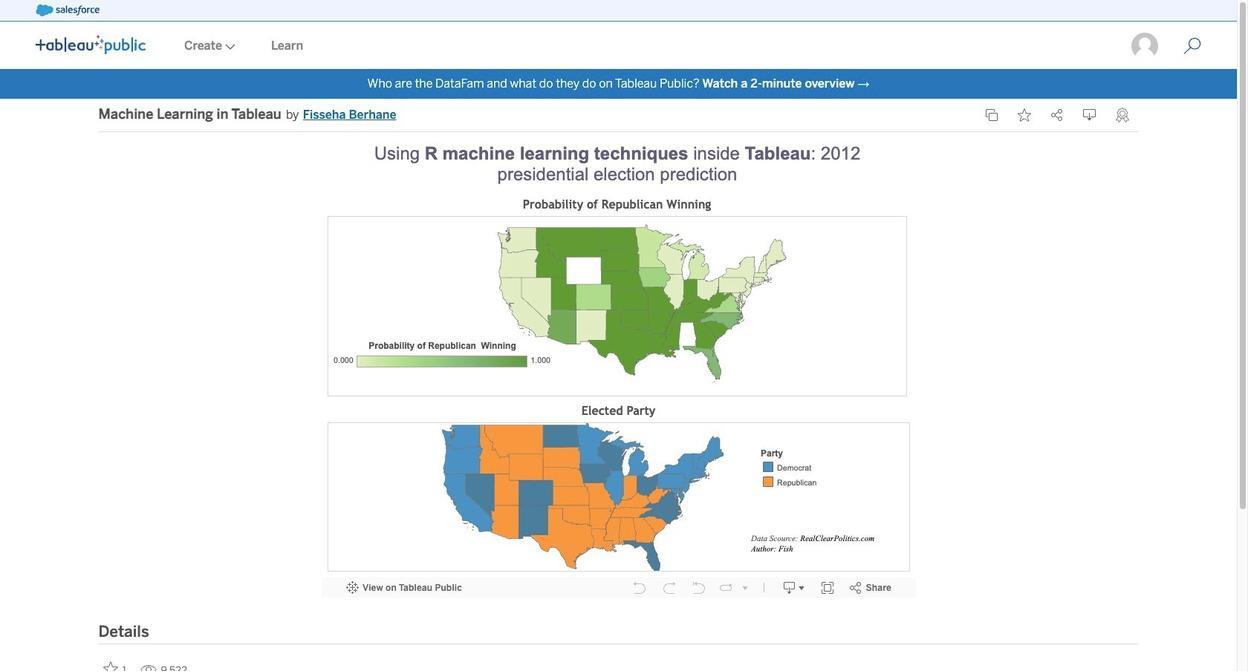 Task type: describe. For each thing, give the bounding box(es) containing it.
go to search image
[[1166, 37, 1220, 55]]

tara.schultz image
[[1130, 31, 1160, 61]]

nominate for viz of the day image
[[1116, 108, 1129, 123]]

logo image
[[36, 35, 146, 54]]

Add Favorite button
[[98, 658, 134, 672]]



Task type: locate. For each thing, give the bounding box(es) containing it.
favorite button image
[[1018, 109, 1031, 122]]

create image
[[222, 44, 236, 50]]

add favorite image
[[103, 662, 118, 672]]

salesforce logo image
[[36, 4, 99, 16]]

make a copy image
[[985, 109, 999, 122]]



Task type: vqa. For each thing, say whether or not it's contained in the screenshot.
the Nominate for Viz of the Day ICON
yes



